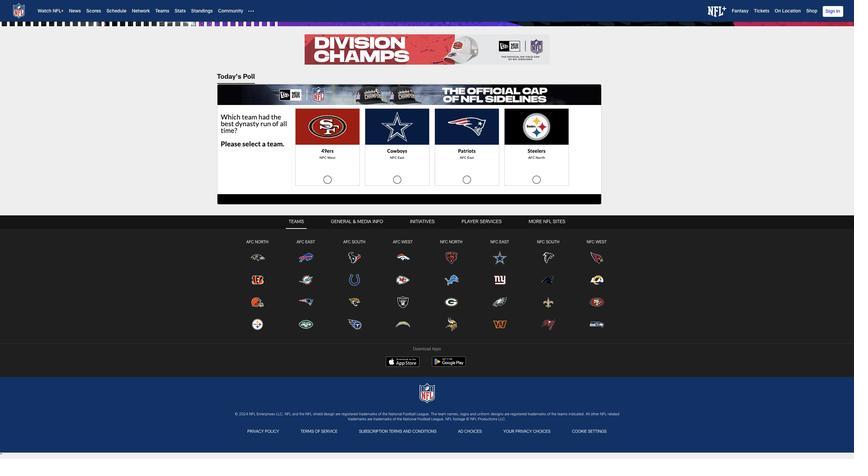 Task type: vqa. For each thing, say whether or not it's contained in the screenshot.
the left "west"
yes



Task type: locate. For each thing, give the bounding box(es) containing it.
nfc up dallas cowboys icon
[[491, 240, 499, 244]]

1 privacy from the left
[[247, 430, 264, 434]]

services
[[480, 220, 502, 225]]

download apps
[[413, 347, 441, 352]]

the
[[299, 413, 305, 417], [383, 413, 388, 417], [552, 413, 557, 417], [397, 418, 402, 422]]

2 privacy from the left
[[516, 430, 532, 434]]

east up dallas cowboys icon
[[500, 240, 509, 244]]

2 east from the left
[[500, 240, 509, 244]]

terms down shield at the left of the page
[[301, 430, 314, 434]]

0 vertical spatial ©
[[235, 413, 238, 417]]

your privacy choices link
[[501, 428, 553, 437]]

teams for teams 'link'
[[155, 9, 169, 14]]

1 horizontal spatial football
[[418, 418, 430, 422]]

1 horizontal spatial choices
[[533, 430, 551, 434]]

4 nfc from the left
[[587, 240, 595, 244]]

football
[[403, 413, 416, 417], [418, 418, 430, 422]]

nfc south
[[537, 240, 560, 244]]

footer containing teams
[[0, 215, 854, 453]]

afc up denver broncos image
[[393, 240, 401, 244]]

and left conditions
[[403, 430, 411, 434]]

network
[[132, 9, 150, 14]]

nfc north
[[440, 240, 463, 244]]

1 afc from the left
[[246, 240, 254, 244]]

houston texans image
[[347, 251, 362, 266]]

1 horizontal spatial north
[[449, 240, 463, 244]]

east for nfc east
[[500, 240, 509, 244]]

new orleans saints image
[[541, 295, 556, 310]]

0 vertical spatial league.
[[417, 413, 430, 417]]

registered up your privacy choices
[[511, 413, 527, 417]]

teams inside banner
[[155, 9, 169, 14]]

afc south
[[343, 240, 366, 244]]

football up subscription terms and conditions
[[403, 413, 416, 417]]

san francisco 49ers image
[[590, 295, 604, 310]]

location
[[783, 9, 801, 14]]

afc up baltimore ravens image
[[246, 240, 254, 244]]

© left 2024
[[235, 413, 238, 417]]

las vegas raiders image
[[396, 295, 410, 310]]

nfl left shield at the left of the page
[[306, 413, 312, 417]]

afc up houston texans icon
[[343, 240, 351, 244]]

afc west
[[393, 240, 413, 244]]

nfc up chicago bears image
[[440, 240, 448, 244]]

0 vertical spatial football
[[403, 413, 416, 417]]

new york giants image
[[493, 273, 507, 288]]

terms of service link
[[298, 428, 340, 437]]

privacy
[[247, 430, 264, 434], [516, 430, 532, 434]]

your
[[504, 430, 515, 434]]

schedule link
[[107, 9, 127, 14]]

1 horizontal spatial league.
[[431, 418, 445, 422]]

tampa bay buccaneers image
[[541, 317, 556, 332]]

teams inside button
[[289, 220, 304, 225]]

terms right subscription
[[389, 430, 402, 434]]

0 horizontal spatial north
[[255, 240, 269, 244]]

1 vertical spatial llc.
[[499, 418, 506, 422]]

and
[[292, 413, 299, 417], [470, 413, 476, 417], [403, 430, 411, 434]]

registered right design
[[342, 413, 358, 417]]

1 horizontal spatial east
[[500, 240, 509, 244]]

nfl shield image
[[11, 3, 27, 19]]

north up chicago bears image
[[449, 240, 463, 244]]

subscription terms and conditions
[[359, 430, 437, 434]]

teams left stats
[[155, 9, 169, 14]]

miami dolphins image
[[299, 273, 313, 288]]

1 vertical spatial football
[[418, 418, 430, 422]]

0 horizontal spatial ©
[[235, 413, 238, 417]]

east
[[305, 240, 315, 244], [500, 240, 509, 244]]

choices
[[465, 430, 482, 434], [533, 430, 551, 434]]

&
[[353, 220, 356, 225]]

choices right "ad"
[[465, 430, 482, 434]]

2 afc from the left
[[297, 240, 304, 244]]

1 horizontal spatial registered
[[511, 413, 527, 417]]

2 south from the left
[[546, 240, 560, 244]]

north up baltimore ravens image
[[255, 240, 269, 244]]

east up buffalo bills icon
[[305, 240, 315, 244]]

4 afc from the left
[[393, 240, 401, 244]]

north for afc north
[[255, 240, 269, 244]]

nfc up arizona cardinals image
[[587, 240, 595, 244]]

0 vertical spatial teams
[[155, 9, 169, 14]]

banner
[[0, 0, 854, 22]]

3 afc from the left
[[343, 240, 351, 244]]

2 horizontal spatial are
[[505, 413, 510, 417]]

the up subscription terms and conditions
[[397, 418, 402, 422]]

afc for afc east
[[297, 240, 304, 244]]

1 horizontal spatial teams
[[289, 220, 304, 225]]

1 vertical spatial national
[[403, 418, 417, 422]]

llc. down designs
[[499, 418, 506, 422]]

stats
[[175, 9, 186, 14]]

south for nfc south
[[546, 240, 560, 244]]

navigation containing afc north
[[0, 229, 854, 339]]

0 horizontal spatial registered
[[342, 413, 358, 417]]

league. down the
[[431, 418, 445, 422]]

shop
[[807, 9, 818, 14]]

sign
[[826, 9, 836, 14]]

1 horizontal spatial llc.
[[499, 418, 506, 422]]

policy
[[265, 430, 279, 434]]

and left shield at the left of the page
[[292, 413, 299, 417]]

sign in
[[826, 9, 841, 14]]

seattle seahawks image
[[590, 317, 604, 332]]

privacy left policy
[[247, 430, 264, 434]]

0 horizontal spatial south
[[352, 240, 366, 244]]

©
[[235, 413, 238, 417], [466, 418, 470, 422]]

0 horizontal spatial football
[[403, 413, 416, 417]]

buffalo bills image
[[299, 251, 313, 266]]

are right designs
[[505, 413, 510, 417]]

general & media info button
[[328, 215, 386, 229]]

chicago bears image
[[444, 251, 459, 266]]

community link
[[218, 9, 243, 14]]

more nfl sites
[[529, 220, 566, 225]]

afc up buffalo bills icon
[[297, 240, 304, 244]]

news link
[[69, 9, 81, 14]]

west up denver broncos image
[[402, 240, 413, 244]]

0 horizontal spatial west
[[402, 240, 413, 244]]

are right design
[[336, 413, 341, 417]]

denver broncos image
[[396, 251, 410, 266]]

watch
[[38, 9, 51, 14]]

1 terms from the left
[[301, 430, 314, 434]]

nfl up ad choices
[[471, 418, 477, 422]]

subscription
[[359, 430, 388, 434]]

more nfl sites button
[[526, 215, 568, 229]]

initiatives button
[[408, 215, 438, 229]]

west
[[402, 240, 413, 244], [596, 240, 607, 244]]

the left shield at the left of the page
[[299, 413, 305, 417]]

teams up afc east
[[289, 220, 304, 225]]

south
[[352, 240, 366, 244], [546, 240, 560, 244]]

1 choices from the left
[[465, 430, 482, 434]]

2 west from the left
[[596, 240, 607, 244]]

1 north from the left
[[255, 240, 269, 244]]

football up conditions
[[418, 418, 430, 422]]

1 nfc from the left
[[440, 240, 448, 244]]

terms
[[301, 430, 314, 434], [389, 430, 402, 434]]

teams
[[155, 9, 169, 14], [289, 220, 304, 225]]

privacy right "your"
[[516, 430, 532, 434]]

1 vertical spatial teams
[[289, 220, 304, 225]]

teams
[[558, 413, 568, 417]]

and right logos
[[470, 413, 476, 417]]

west up arizona cardinals image
[[596, 240, 607, 244]]

2 choices from the left
[[533, 430, 551, 434]]

of up subscription terms and conditions
[[393, 418, 396, 422]]

0 horizontal spatial and
[[292, 413, 299, 417]]

3 nfc from the left
[[537, 240, 545, 244]]

north
[[255, 240, 269, 244], [449, 240, 463, 244]]

nfl+ image
[[708, 6, 727, 17]]

llc. right the enterprises
[[276, 413, 284, 417]]

1 horizontal spatial ©
[[466, 418, 470, 422]]

south for afc south
[[352, 240, 366, 244]]

nfl left sites
[[544, 220, 552, 225]]

afc for afc west
[[393, 240, 401, 244]]

0 horizontal spatial national
[[389, 413, 402, 417]]

nfc for nfc north
[[440, 240, 448, 244]]

watch nfl+ link
[[38, 9, 64, 14]]

initiatives
[[410, 220, 435, 225]]

1 horizontal spatial west
[[596, 240, 607, 244]]

apps
[[432, 347, 441, 352]]

north for nfc north
[[449, 240, 463, 244]]

1 horizontal spatial south
[[546, 240, 560, 244]]

kansas city chiefs image
[[396, 273, 410, 288]]

tab list
[[0, 215, 854, 343]]

2 nfc from the left
[[491, 240, 499, 244]]

league. left the
[[417, 413, 430, 417]]

0 horizontal spatial east
[[305, 240, 315, 244]]

download
[[413, 347, 431, 352]]

1 horizontal spatial terms
[[389, 430, 402, 434]]

1 horizontal spatial privacy
[[516, 430, 532, 434]]

media
[[357, 220, 372, 225]]

productions
[[478, 418, 498, 422]]

community
[[218, 9, 243, 14]]

© down logos
[[466, 418, 470, 422]]

on location
[[775, 9, 801, 14]]

nfc up atlanta falcons 'image'
[[537, 240, 545, 244]]

0 horizontal spatial privacy
[[247, 430, 264, 434]]

0 horizontal spatial league.
[[417, 413, 430, 417]]

names,
[[447, 413, 459, 417]]

footer
[[0, 215, 854, 453]]

afc for afc south
[[343, 240, 351, 244]]

0 vertical spatial llc.
[[276, 413, 284, 417]]

0 horizontal spatial are
[[336, 413, 341, 417]]

the
[[431, 413, 437, 417]]

are up subscription
[[368, 418, 373, 422]]

dots image
[[249, 8, 254, 14]]

1 west from the left
[[402, 240, 413, 244]]

jacksonville jaguars image
[[347, 295, 362, 310]]

nfc for nfc west
[[587, 240, 595, 244]]

on location link
[[775, 9, 801, 14]]

0 horizontal spatial terms
[[301, 430, 314, 434]]

© 2024 nfl enterprises llc. nfl and the nfl shield design are registered trademarks of the national football league. the team names, logos and uniform designs are registered trademarks of the teams indicated. all other nfl-related trademarks are trademarks of the national football league. nfl footage © nfl productions llc.
[[235, 413, 620, 422]]

download on the apple store image
[[386, 357, 420, 367]]

the left teams
[[552, 413, 557, 417]]

1 east from the left
[[305, 240, 315, 244]]

carolina panthers image
[[541, 273, 556, 288]]

afc
[[246, 240, 254, 244], [297, 240, 304, 244], [343, 240, 351, 244], [393, 240, 401, 244]]

nfc
[[440, 240, 448, 244], [491, 240, 499, 244], [537, 240, 545, 244], [587, 240, 595, 244]]

0 horizontal spatial choices
[[465, 430, 482, 434]]

llc.
[[276, 413, 284, 417], [499, 418, 506, 422]]

teams button
[[286, 215, 307, 229]]

2 horizontal spatial and
[[470, 413, 476, 417]]

cleveland browns image
[[250, 295, 265, 310]]

teams for teams button
[[289, 220, 304, 225]]

choices right "your"
[[533, 430, 551, 434]]

stats link
[[175, 9, 186, 14]]

navigation
[[0, 229, 854, 339]]

2 registered from the left
[[511, 413, 527, 417]]

league.
[[417, 413, 430, 417], [431, 418, 445, 422]]

your privacy choices
[[504, 430, 551, 434]]

south up atlanta falcons 'image'
[[546, 240, 560, 244]]

ad choices
[[458, 430, 482, 434]]

nfl+
[[53, 9, 64, 14]]

design
[[324, 413, 335, 417]]

indicated.
[[569, 413, 585, 417]]

nfl image
[[416, 383, 438, 404]]

los angeles rams image
[[590, 273, 604, 288]]

registered
[[342, 413, 358, 417], [511, 413, 527, 417]]

1 south from the left
[[352, 240, 366, 244]]

south up houston texans icon
[[352, 240, 366, 244]]

trademarks
[[359, 413, 377, 417], [528, 413, 546, 417], [348, 418, 367, 422], [374, 418, 392, 422]]

schedule
[[107, 9, 127, 14]]

0 horizontal spatial teams
[[155, 9, 169, 14]]

2 north from the left
[[449, 240, 463, 244]]



Task type: describe. For each thing, give the bounding box(es) containing it.
settings
[[588, 430, 607, 434]]

1 vertical spatial league.
[[431, 418, 445, 422]]

page main content main content
[[0, 0, 854, 207]]

atlanta falcons image
[[541, 251, 556, 266]]

of up subscription
[[378, 413, 382, 417]]

nfl-
[[600, 413, 608, 417]]

get it on google play image
[[430, 354, 469, 369]]

in
[[837, 9, 841, 14]]

privacy inside the privacy policy link
[[247, 430, 264, 434]]

baltimore ravens image
[[250, 251, 265, 266]]

conditions
[[413, 430, 437, 434]]

green bay packers image
[[444, 295, 459, 310]]

privacy policy
[[247, 430, 279, 434]]

west for nfc west
[[596, 240, 607, 244]]

cookie settings button
[[570, 428, 610, 437]]

today's poll
[[217, 74, 255, 81]]

terms of service
[[301, 430, 338, 434]]

advertisement element
[[305, 34, 550, 65]]

player services button
[[459, 215, 505, 229]]

player
[[462, 220, 479, 225]]

detroit lions image
[[444, 273, 459, 288]]

watch nfl+
[[38, 9, 64, 14]]

tab list containing teams
[[0, 215, 854, 343]]

pb24_webbanners_3840x2160 nonsponsored image
[[0, 0, 854, 26]]

indianapolis colts image
[[347, 273, 362, 288]]

all
[[586, 413, 590, 417]]

philadelphia eagles image
[[493, 295, 507, 310]]

other
[[591, 413, 599, 417]]

network link
[[132, 9, 150, 14]]

los angeles chargers image
[[396, 317, 410, 332]]

player services
[[462, 220, 502, 225]]

0 horizontal spatial llc.
[[276, 413, 284, 417]]

of left the "service"
[[315, 430, 320, 434]]

sign in button
[[823, 6, 844, 17]]

minnesota vikings image
[[444, 317, 459, 332]]

cookie
[[572, 430, 587, 434]]

new england patriots image
[[299, 295, 313, 310]]

tickets link
[[754, 9, 770, 14]]

ad choices link
[[456, 428, 485, 437]]

nfc for nfc south
[[537, 240, 545, 244]]

0 vertical spatial national
[[389, 413, 402, 417]]

1 horizontal spatial national
[[403, 418, 417, 422]]

banner containing watch nfl+
[[0, 0, 854, 22]]

nfl inside more nfl sites button
[[544, 220, 552, 225]]

privacy inside your privacy choices "link"
[[516, 430, 532, 434]]

ad
[[458, 430, 464, 434]]

west for afc west
[[402, 240, 413, 244]]

fantasy
[[732, 9, 749, 14]]

shield
[[313, 413, 323, 417]]

info
[[373, 220, 383, 225]]

on
[[775, 9, 781, 14]]

tennessee titans image
[[347, 317, 362, 332]]

washington commanders image
[[493, 317, 507, 332]]

of left teams
[[547, 413, 551, 417]]

afc north
[[246, 240, 269, 244]]

afc for afc north
[[246, 240, 254, 244]]

nfc east
[[491, 240, 509, 244]]

standings link
[[191, 9, 213, 14]]

dallas cowboys image
[[493, 251, 507, 266]]

logos
[[460, 413, 469, 417]]

nfc west
[[587, 240, 607, 244]]

enterprises
[[257, 413, 275, 417]]

privacy policy link
[[245, 428, 282, 437]]

scores
[[86, 9, 101, 14]]

nfl down names,
[[446, 418, 452, 422]]

arizona cardinals image
[[590, 251, 604, 266]]

tickets
[[754, 9, 770, 14]]

nfl right the enterprises
[[285, 413, 291, 417]]

general
[[331, 220, 352, 225]]

service
[[321, 430, 338, 434]]

general & media info
[[331, 220, 383, 225]]

1 vertical spatial ©
[[466, 418, 470, 422]]

subscription terms and conditions link
[[356, 428, 439, 437]]

footage
[[453, 418, 465, 422]]

cookie settings
[[572, 430, 607, 434]]

poll
[[243, 74, 255, 81]]

the up subscription
[[383, 413, 388, 417]]

afc east
[[297, 240, 315, 244]]

pittsburgh steelers image
[[250, 317, 265, 332]]

1 registered from the left
[[342, 413, 358, 417]]

new york jets image
[[299, 317, 313, 332]]

designs
[[491, 413, 504, 417]]

related
[[608, 413, 620, 417]]

standings
[[191, 9, 213, 14]]

2024
[[239, 413, 248, 417]]

team
[[438, 413, 446, 417]]

choices inside "link"
[[533, 430, 551, 434]]

2 terms from the left
[[389, 430, 402, 434]]

teams link
[[155, 9, 169, 14]]

nfl right 2024
[[249, 413, 256, 417]]

east for afc east
[[305, 240, 315, 244]]

sites
[[553, 220, 566, 225]]

uniform
[[477, 413, 490, 417]]

1 horizontal spatial and
[[403, 430, 411, 434]]

cincinnati bengals image
[[250, 273, 265, 288]]

1 horizontal spatial are
[[368, 418, 373, 422]]

scores link
[[86, 9, 101, 14]]

fantasy link
[[732, 9, 749, 14]]

news
[[69, 9, 81, 14]]

more
[[529, 220, 542, 225]]

shop link
[[807, 9, 818, 14]]

today's
[[217, 74, 241, 81]]

nfc for nfc east
[[491, 240, 499, 244]]



